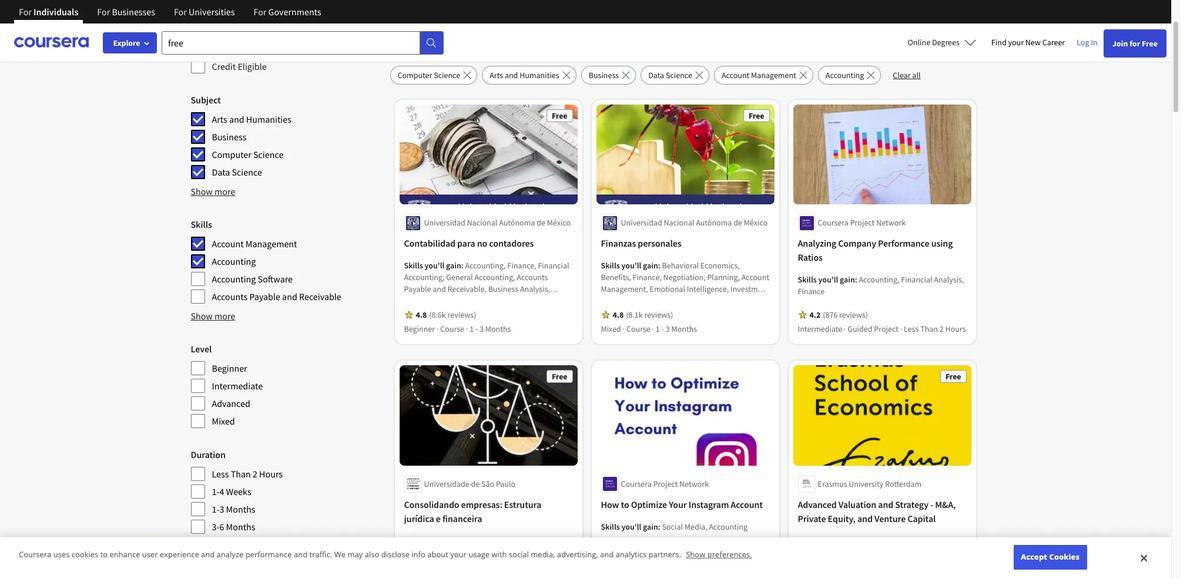 Task type: describe. For each thing, give the bounding box(es) containing it.
financeira
[[443, 513, 482, 525]]

skills for advanced valuation and strategy - m&a, private equity, and venture capital
[[798, 536, 817, 547]]

1- for 1-4 weeks
[[212, 486, 220, 498]]

regulations
[[404, 571, 445, 580]]

analysis, down the contadores
[[520, 284, 550, 295]]

data science button
[[641, 66, 710, 85]]

analysis, inside accounting, financial analysis, finance
[[935, 275, 965, 285]]

using
[[932, 238, 953, 250]]

6
[[220, 522, 224, 533]]

computer science button
[[390, 66, 478, 85]]

6-
[[212, 539, 220, 551]]

negotiation,
[[664, 273, 706, 283]]

consolidando empresas: estrutura jurídica e financeira link
[[404, 498, 573, 526]]

beginner for beginner · course · 1 - 3 months
[[404, 324, 435, 335]]

and left 12
[[201, 550, 215, 561]]

1 horizontal spatial hours
[[946, 324, 966, 335]]

accounting, financial analysis, finance
[[798, 275, 965, 297]]

degrees
[[933, 37, 960, 48]]

intermediate for intermediate
[[212, 380, 263, 392]]

we
[[334, 550, 346, 561]]

business inside accounting, finance, financial accounting, general accounting, accounts payable and receivable, business analysis, financial analysis, operational analysis, planning, account management
[[488, 284, 519, 295]]

skills for finanzas personales
[[601, 261, 620, 271]]

join
[[1113, 38, 1129, 49]]

1 horizontal spatial for
[[1130, 38, 1141, 49]]

mergers inside business analysis, business process management, finance, leadership and management, mergers & acquisitions, regulations and compliance, strategy
[[453, 560, 480, 570]]

skills for analyzing company performance using ratios
[[798, 275, 817, 285]]

- for para
[[476, 324, 478, 335]]

autónoma for contabilidad para no contadores
[[499, 218, 535, 228]]

méxico for contabilidad para no contadores
[[547, 218, 571, 228]]

0 vertical spatial less
[[904, 324, 919, 335]]

3-6 months
[[212, 522, 255, 533]]

contabilidad para no contadores
[[404, 238, 534, 250]]

gain for consolidando empresas: estrutura jurídica e financeira
[[446, 536, 461, 547]]

more for data
[[215, 186, 235, 198]]

arts inside button
[[490, 70, 503, 81]]

months down operational
[[486, 324, 511, 335]]

payable inside skills "group"
[[250, 291, 280, 303]]

you'll for consolidando empresas: estrutura jurídica e financeira
[[425, 536, 445, 547]]

account inside 'behavioral economics, benefits, finance, negotiation, planning, account management, emotional intelligence, investment management, strategy, strategy and operations'
[[742, 273, 770, 283]]

coursera uses cookies to enhance user experience and analyze performance and traffic. we may also disclose info about your usage with social media, advertising, and analytics partners. show preferences.
[[19, 550, 752, 561]]

1 for para
[[470, 324, 474, 335]]

gain for finanzas personales
[[643, 261, 658, 271]]

1 vertical spatial your
[[451, 550, 467, 561]]

duration
[[191, 449, 226, 461]]

receivable,
[[448, 284, 487, 295]]

business button
[[581, 66, 636, 85]]

how to optimize your instagram account link
[[601, 498, 770, 512]]

accept cookies button
[[1014, 546, 1088, 570]]

and up venture on the right of page
[[879, 499, 894, 511]]

1-4 years
[[212, 557, 247, 569]]

clear all button
[[886, 66, 928, 85]]

4.8 (8.1k reviews)
[[613, 310, 674, 321]]

duration group
[[191, 448, 383, 570]]

arts inside 'subject' group
[[212, 113, 227, 125]]

contabilidad
[[404, 238, 456, 250]]

planning, inside accounting, finance, financial accounting, general accounting, accounts payable and receivable, business analysis, financial analysis, operational analysis, planning, account management
[[404, 308, 437, 318]]

coursera for to
[[621, 479, 652, 490]]

5 · from the left
[[844, 324, 846, 335]]

universidad nacional autónoma de méxico for personales
[[621, 218, 768, 228]]

show more for accounts payable and receivable
[[191, 310, 235, 322]]

management, down the benefits,
[[601, 284, 648, 295]]

career
[[1043, 37, 1066, 48]]

by
[[219, 24, 232, 39]]

accounting inside accounting button
[[826, 70, 865, 81]]

online degrees button
[[899, 29, 986, 55]]

management, down financeira at the bottom
[[432, 548, 480, 559]]

months for 3-6 months
[[226, 522, 255, 533]]

coursera project network for optimize
[[621, 479, 709, 490]]

1 vertical spatial to
[[100, 550, 108, 561]]

jurídica
[[404, 513, 434, 525]]

you'll for finanzas personales
[[622, 261, 642, 271]]

accept
[[1022, 552, 1048, 563]]

universidade
[[424, 479, 470, 490]]

filter by
[[191, 24, 232, 39]]

accept cookies
[[1022, 552, 1080, 563]]

log in
[[1077, 37, 1098, 48]]

account inside accounting, finance, financial accounting, general accounting, accounts payable and receivable, business analysis, financial analysis, operational analysis, planning, account management
[[439, 308, 466, 318]]

1- for 1-3 months
[[212, 504, 220, 516]]

payable inside accounting, finance, financial accounting, general accounting, accounts payable and receivable, business analysis, financial analysis, operational analysis, planning, account management
[[404, 284, 431, 295]]

4.8 for finanzas
[[613, 310, 624, 321]]

user
[[142, 550, 158, 561]]

show for accounts
[[191, 310, 213, 322]]

hours inside duration group
[[259, 469, 283, 480]]

1 · from the left
[[437, 324, 439, 335]]

level group
[[191, 342, 383, 429]]

management, up 'regulations'
[[404, 560, 451, 570]]

management inside skills "group"
[[246, 238, 297, 250]]

and down about
[[446, 571, 460, 580]]

mixed for mixed
[[212, 416, 235, 427]]

3 for para
[[480, 324, 484, 335]]

finance, inside 'behavioral economics, benefits, finance, negotiation, planning, account management, emotional intelligence, investment management, strategy, strategy and operations'
[[633, 273, 662, 283]]

receivable
[[299, 291, 342, 303]]

mixed · course · 1 - 3 months
[[601, 324, 697, 335]]

management, up (8.1k
[[601, 296, 648, 307]]

0 horizontal spatial de
[[471, 479, 480, 490]]

3 · from the left
[[623, 324, 625, 335]]

account management inside skills "group"
[[212, 238, 297, 250]]

investment for personales
[[731, 284, 770, 295]]

: for analyzing company performance using ratios
[[855, 275, 858, 285]]

2 vertical spatial coursera
[[19, 550, 51, 561]]

clear
[[893, 70, 911, 81]]

company
[[839, 238, 877, 250]]

management inside button
[[752, 70, 797, 81]]

accounting, inside accounting, financial analysis, finance
[[859, 275, 900, 285]]

show more for data science
[[191, 186, 235, 198]]

advanced for advanced valuation and strategy - m&a, private equity, and venture capital
[[798, 499, 837, 511]]

finanzas personales
[[601, 238, 682, 250]]

reviews) for para
[[448, 310, 477, 321]]

: for finanzas personales
[[658, 261, 661, 271]]

accounting, down the contabilidad at the left of the page
[[404, 273, 445, 283]]

you'll for advanced valuation and strategy - m&a, private equity, and venture capital
[[819, 536, 839, 547]]

also
[[365, 550, 379, 561]]

2 inside duration group
[[253, 469, 257, 480]]

usage
[[469, 550, 490, 561]]

weeks
[[226, 486, 251, 498]]

valuation
[[839, 499, 877, 511]]

4.8 for contabilidad
[[416, 310, 427, 321]]

show more button for accounts
[[191, 309, 235, 323]]

individuals
[[34, 6, 78, 18]]

autónoma for finanzas personales
[[696, 218, 732, 228]]

4.8 (8.6k reviews)
[[416, 310, 477, 321]]

strategy inside business analysis, business process management, finance, leadership and management, mergers & acquisitions, regulations and compliance, strategy
[[506, 571, 535, 580]]

software
[[258, 273, 293, 285]]

behavioral economics, benefits, finance, negotiation, planning, account management, emotional intelligence, investment management, strategy, strategy and operations
[[601, 261, 770, 307]]

free for advanced valuation and strategy - m&a, private equity, and venture capital
[[946, 372, 962, 382]]

project for how to optimize your instagram account
[[654, 479, 678, 490]]

intermediate for intermediate · guided project · less than 2 hours
[[798, 324, 843, 335]]

arts and humanities inside button
[[490, 70, 560, 81]]

analyzing company performance using ratios link
[[798, 237, 967, 265]]

months for 6-12 months
[[231, 539, 260, 551]]

"free"
[[493, 24, 536, 45]]

social
[[509, 550, 529, 561]]

cookies
[[72, 550, 98, 561]]

strategy inside advanced valuation and strategy - m&a, private equity, and venture capital
[[896, 499, 929, 511]]

advanced valuation and strategy - m&a, private equity, and venture capital link
[[798, 498, 967, 526]]

find
[[992, 37, 1007, 48]]

data inside 'subject' group
[[212, 166, 230, 178]]

beginner · course · 1 - 3 months
[[404, 324, 511, 335]]

universidade de são paulo
[[424, 479, 516, 490]]

1 for personales
[[656, 324, 660, 335]]

contabilidad para no contadores link
[[404, 237, 573, 251]]

analysis, up marketing,
[[831, 560, 861, 570]]

compliance,
[[461, 571, 504, 580]]

gain for advanced valuation and strategy - m&a, private equity, and venture capital
[[840, 536, 855, 547]]

media,
[[531, 550, 555, 561]]

finance, inside finance, mergers & acquisitions, business analysis, data analysis, financial analysis, investment management, accounting, marketing, strategy, strategy
[[859, 536, 888, 547]]

reviews) for personales
[[645, 310, 674, 321]]

private
[[798, 513, 826, 525]]

analysis, inside business analysis, business process management, finance, leadership and management, mergers & acquisitions, regulations and compliance, strategy
[[497, 536, 527, 547]]

2 vertical spatial show
[[686, 550, 706, 561]]

3 for personales
[[666, 324, 670, 335]]

management inside accounting, finance, financial accounting, general accounting, accounts payable and receivable, business analysis, financial analysis, operational analysis, planning, account management
[[468, 308, 513, 318]]

& inside business analysis, business process management, finance, leadership and management, mergers & acquisitions, regulations and compliance, strategy
[[482, 560, 487, 570]]

filter
[[191, 24, 217, 39]]

- for personales
[[662, 324, 664, 335]]

0 horizontal spatial for
[[469, 24, 489, 45]]

skills group
[[191, 218, 383, 305]]

less than 2 hours
[[212, 469, 283, 480]]

: for consolidando empresas: estrutura jurídica e financeira
[[461, 536, 464, 547]]

may
[[348, 550, 363, 561]]

: for contabilidad para no contadores
[[461, 261, 464, 271]]

financial inside finance, mergers & acquisitions, business analysis, data analysis, financial analysis, investment management, accounting, marketing, strategy, strategy
[[798, 560, 829, 570]]

for businesses
[[97, 6, 155, 18]]

cookies
[[1050, 552, 1080, 563]]

accounts inside skills "group"
[[212, 291, 248, 303]]

strategy inside 'behavioral economics, benefits, finance, negotiation, planning, account management, emotional intelligence, investment management, strategy, strategy and operations'
[[682, 296, 710, 307]]

What do you want to learn? text field
[[162, 31, 420, 54]]

equity,
[[828, 513, 856, 525]]

you'll for contabilidad para no contadores
[[425, 261, 445, 271]]

computer science inside 'subject' group
[[212, 149, 284, 161]]

and inside accounting, finance, financial accounting, general accounting, accounts payable and receivable, business analysis, financial analysis, operational analysis, planning, account management
[[433, 284, 446, 295]]

and inside 'behavioral economics, benefits, finance, negotiation, planning, account management, emotional intelligence, investment management, strategy, strategy and operations'
[[712, 296, 725, 307]]

1 horizontal spatial than
[[921, 324, 938, 335]]

results
[[419, 24, 466, 45]]

university
[[849, 479, 884, 490]]

you'll up the analytics
[[622, 522, 642, 533]]

finance, mergers & acquisitions, business analysis, data analysis, financial analysis, investment management, accounting, marketing, strategy, strategy 
[[798, 536, 955, 580]]

guided
[[848, 324, 873, 335]]

log in link
[[1071, 35, 1104, 49]]

and right "leadership"
[[551, 548, 565, 559]]

business inside 'subject' group
[[212, 131, 247, 143]]

skills you'll gain : for finanzas
[[601, 261, 662, 271]]

skills you'll gain : for consolidando
[[404, 536, 465, 547]]

account inside button
[[722, 70, 750, 81]]

para
[[458, 238, 475, 250]]

reviews) for company
[[840, 310, 868, 321]]

analysis, down venture on the right of page
[[876, 548, 906, 559]]

1 vertical spatial project
[[875, 324, 899, 335]]

about
[[428, 550, 449, 561]]

accounting, up operational
[[475, 273, 515, 283]]

skills you'll gain : social media, accounting
[[601, 522, 748, 533]]

science inside data science button
[[666, 70, 693, 81]]

skills for consolidando empresas: estrutura jurídica e financeira
[[404, 536, 423, 547]]

explore
[[113, 38, 140, 48]]

marketing,
[[840, 571, 877, 580]]

months down emotional at right
[[672, 324, 697, 335]]

analyze
[[217, 550, 244, 561]]

accounts inside accounting, finance, financial accounting, general accounting, accounts payable and receivable, business analysis, financial analysis, operational analysis, planning, account management
[[517, 273, 548, 283]]

erasmus
[[818, 479, 848, 490]]

credit eligible
[[212, 61, 267, 72]]

humanities inside arts and humanities button
[[520, 70, 560, 81]]



Task type: locate. For each thing, give the bounding box(es) containing it.
1 horizontal spatial data
[[649, 70, 665, 81]]

venture
[[875, 513, 906, 525]]

1 more from the top
[[215, 186, 235, 198]]

2 horizontal spatial management
[[752, 70, 797, 81]]

0 horizontal spatial coursera project network
[[621, 479, 709, 490]]

e
[[436, 513, 441, 525]]

finance, down the contadores
[[508, 261, 537, 271]]

- inside advanced valuation and strategy - m&a, private equity, and venture capital
[[931, 499, 934, 511]]

de for contabilidad para no contadores
[[537, 218, 546, 228]]

universidad up finanzas personales
[[621, 218, 663, 228]]

for left governments
[[254, 6, 267, 18]]

2 vertical spatial management
[[468, 308, 513, 318]]

financial
[[538, 261, 570, 271], [902, 275, 933, 285], [404, 296, 436, 307], [798, 560, 829, 570]]

: down financeira at the bottom
[[461, 536, 464, 547]]

arts and humanities down "free" at left top
[[490, 70, 560, 81]]

0 vertical spatial your
[[1009, 37, 1024, 48]]

1-3 months
[[212, 504, 255, 516]]

coursera project network
[[818, 218, 906, 228], [621, 479, 709, 490]]

computer inside 'subject' group
[[212, 149, 252, 161]]

analytics
[[616, 550, 647, 561]]

1 horizontal spatial mergers
[[890, 536, 917, 547]]

disclose
[[381, 550, 410, 561]]

months down weeks
[[226, 504, 255, 516]]

mergers up compliance,
[[453, 560, 480, 570]]

accounting left software at the top left of page
[[212, 273, 256, 285]]

mixed up duration
[[212, 416, 235, 427]]

1 vertical spatial 4
[[220, 557, 224, 569]]

data inside button
[[649, 70, 665, 81]]

arts down subject
[[212, 113, 227, 125]]

data science
[[649, 70, 693, 81], [212, 166, 262, 178]]

2 show more from the top
[[191, 310, 235, 322]]

0 horizontal spatial intermediate
[[212, 380, 263, 392]]

1 vertical spatial strategy,
[[879, 571, 909, 580]]

0 horizontal spatial management
[[246, 238, 297, 250]]

1-4 weeks
[[212, 486, 251, 498]]

nacional for para
[[467, 218, 498, 228]]

free for consolidando empresas: estrutura jurídica e financeira
[[552, 372, 568, 382]]

investment inside 'behavioral economics, benefits, finance, negotiation, planning, account management, emotional intelligence, investment management, strategy, strategy and operations'
[[731, 284, 770, 295]]

account
[[722, 70, 750, 81], [212, 238, 244, 250], [742, 273, 770, 283], [439, 308, 466, 318], [731, 499, 763, 511]]

skills you'll gain : for analyzing
[[798, 275, 859, 285]]

2 1- from the top
[[212, 504, 220, 516]]

1 horizontal spatial universidad nacional autónoma de méxico
[[621, 218, 768, 228]]

governments
[[268, 6, 321, 18]]

coursera
[[818, 218, 849, 228], [621, 479, 652, 490], [19, 550, 51, 561]]

show for data
[[191, 186, 213, 198]]

0 horizontal spatial strategy,
[[650, 296, 680, 307]]

0 vertical spatial humanities
[[520, 70, 560, 81]]

investment for valuation
[[863, 560, 902, 570]]

1 horizontal spatial data science
[[649, 70, 693, 81]]

1 vertical spatial account management
[[212, 238, 297, 250]]

behavioral
[[662, 261, 699, 271]]

for universities
[[174, 6, 235, 18]]

1 vertical spatial humanities
[[246, 113, 292, 125]]

and down the valuation
[[858, 513, 873, 525]]

1 vertical spatial arts and humanities
[[212, 113, 292, 125]]

ratios
[[798, 252, 823, 264]]

coursera project network up your
[[621, 479, 709, 490]]

and down "free" at left top
[[505, 70, 518, 81]]

1 méxico from the left
[[547, 218, 571, 228]]

coursera for company
[[818, 218, 849, 228]]

gain up 4.2 (876 reviews)
[[840, 275, 855, 285]]

0 vertical spatial than
[[921, 324, 938, 335]]

for right join
[[1130, 38, 1141, 49]]

advertising,
[[557, 550, 598, 561]]

gain for contabilidad para no contadores
[[446, 261, 461, 271]]

3 inside duration group
[[220, 504, 224, 516]]

than inside duration group
[[231, 469, 251, 480]]

accounting
[[826, 70, 865, 81], [212, 256, 256, 268], [212, 273, 256, 285], [709, 522, 748, 533]]

0 horizontal spatial network
[[680, 479, 709, 490]]

advanced up duration
[[212, 398, 250, 410]]

less inside duration group
[[212, 469, 229, 480]]

1 universidad nacional autónoma de méxico from the left
[[424, 218, 571, 228]]

0 vertical spatial show more button
[[191, 185, 235, 199]]

0 vertical spatial mixed
[[601, 324, 621, 335]]

gain down the equity,
[[840, 536, 855, 547]]

nacional up finanzas personales link
[[664, 218, 695, 228]]

coursera project network for performance
[[818, 218, 906, 228]]

1 vertical spatial data science
[[212, 166, 262, 178]]

strategy, inside 'behavioral economics, benefits, finance, negotiation, planning, account management, emotional intelligence, investment management, strategy, strategy and operations'
[[650, 296, 680, 307]]

autónoma up the contadores
[[499, 218, 535, 228]]

management, inside finance, mergers & acquisitions, business analysis, data analysis, financial analysis, investment management, accounting, marketing, strategy, strategy
[[903, 560, 951, 570]]

planning,
[[708, 273, 740, 283], [404, 308, 437, 318]]

0 horizontal spatial planning,
[[404, 308, 437, 318]]

for for businesses
[[97, 6, 110, 18]]

0 horizontal spatial méxico
[[547, 218, 571, 228]]

1 show more button from the top
[[191, 185, 235, 199]]

strategy, down emotional at right
[[650, 296, 680, 307]]

3 up 6
[[220, 504, 224, 516]]

2 vertical spatial data
[[907, 548, 923, 559]]

less up 1-4 weeks
[[212, 469, 229, 480]]

0 horizontal spatial arts and humanities
[[212, 113, 292, 125]]

4 left weeks
[[220, 486, 224, 498]]

network for optimize
[[680, 479, 709, 490]]

show more
[[191, 186, 235, 198], [191, 310, 235, 322]]

2 vertical spatial 1-
[[212, 557, 220, 569]]

1 vertical spatial show
[[191, 310, 213, 322]]

your
[[1009, 37, 1024, 48], [451, 550, 467, 561]]

and left traffic.
[[294, 550, 308, 561]]

general
[[446, 273, 473, 283]]

0 horizontal spatial payable
[[250, 291, 280, 303]]

online
[[908, 37, 931, 48]]

: down the equity,
[[855, 536, 858, 547]]

computer science inside button
[[398, 70, 460, 81]]

finanzas
[[601, 238, 636, 250]]

humanities down the eligible
[[246, 113, 292, 125]]

strategy inside finance, mergers & acquisitions, business analysis, data analysis, financial analysis, investment management, accounting, marketing, strategy, strategy
[[910, 571, 939, 580]]

1 horizontal spatial course
[[627, 324, 651, 335]]

optimize
[[631, 499, 667, 511]]

clear all
[[893, 70, 921, 81]]

and down the intelligence,
[[712, 296, 725, 307]]

finance, up compliance,
[[481, 548, 510, 559]]

strategy,
[[650, 296, 680, 307], [879, 571, 909, 580]]

investment inside finance, mergers & acquisitions, business analysis, data analysis, financial analysis, investment management, accounting, marketing, strategy, strategy
[[863, 560, 902, 570]]

&
[[919, 536, 924, 547], [482, 560, 487, 570]]

arts and humanities
[[490, 70, 560, 81], [212, 113, 292, 125]]

analysis, down using
[[935, 275, 965, 285]]

benefits,
[[601, 273, 631, 283]]

197 results for "free"
[[390, 24, 536, 45]]

- left m&a, at the right bottom of the page
[[931, 499, 934, 511]]

1 horizontal spatial accounts
[[517, 273, 548, 283]]

beginner inside "level" group
[[212, 363, 247, 375]]

1 vertical spatial &
[[482, 560, 487, 570]]

skills
[[191, 219, 212, 230], [404, 261, 423, 271], [601, 261, 620, 271], [798, 275, 817, 285], [601, 522, 620, 533], [404, 536, 423, 547], [798, 536, 817, 547]]

payable
[[404, 284, 431, 295], [250, 291, 280, 303]]

0 horizontal spatial &
[[482, 560, 487, 570]]

acquisitions,
[[798, 548, 842, 559], [489, 560, 533, 570]]

2 universidad from the left
[[621, 218, 663, 228]]

2 4.8 from the left
[[613, 310, 624, 321]]

payable down software at the top left of page
[[250, 291, 280, 303]]

1- down "6-" at bottom
[[212, 557, 220, 569]]

advanced inside "level" group
[[212, 398, 250, 410]]

2 4 from the top
[[220, 557, 224, 569]]

project for analyzing company performance using ratios
[[851, 218, 875, 228]]

4 for from the left
[[254, 6, 267, 18]]

gain left social on the bottom of page
[[643, 522, 658, 533]]

subject
[[191, 94, 221, 106]]

strategy, right marketing,
[[879, 571, 909, 580]]

advanced inside advanced valuation and strategy - m&a, private equity, and venture capital
[[798, 499, 837, 511]]

operations
[[727, 296, 765, 307]]

0 vertical spatial beginner
[[404, 324, 435, 335]]

0 horizontal spatial less
[[212, 469, 229, 480]]

1 autónoma from the left
[[499, 218, 535, 228]]

business inside button
[[589, 70, 619, 81]]

1 horizontal spatial de
[[537, 218, 546, 228]]

0 vertical spatial data science
[[649, 70, 693, 81]]

1 horizontal spatial universidad
[[621, 218, 663, 228]]

1 vertical spatial less
[[212, 469, 229, 480]]

1 nacional from the left
[[467, 218, 498, 228]]

course
[[441, 324, 465, 335], [627, 324, 651, 335]]

for left "free" at left top
[[469, 24, 489, 45]]

you'll up about
[[425, 536, 445, 547]]

1 horizontal spatial arts and humanities
[[490, 70, 560, 81]]

0 horizontal spatial computer science
[[212, 149, 284, 161]]

2 nacional from the left
[[664, 218, 695, 228]]

nacional for personales
[[664, 218, 695, 228]]

mergers down venture on the right of page
[[890, 536, 917, 547]]

humanities inside 'subject' group
[[246, 113, 292, 125]]

& down capital at the right of page
[[919, 536, 924, 547]]

accounting, down contabilidad para no contadores link
[[465, 261, 506, 271]]

find your new career link
[[986, 35, 1071, 50]]

investment up marketing,
[[863, 560, 902, 570]]

1 4.8 from the left
[[416, 310, 427, 321]]

méxico
[[547, 218, 571, 228], [744, 218, 768, 228]]

0 vertical spatial coursera
[[818, 218, 849, 228]]

0 horizontal spatial investment
[[731, 284, 770, 295]]

de up contabilidad para no contadores link
[[537, 218, 546, 228]]

for left businesses
[[97, 6, 110, 18]]

1- left weeks
[[212, 486, 220, 498]]

0 vertical spatial show
[[191, 186, 213, 198]]

financial inside accounting, financial analysis, finance
[[902, 275, 933, 285]]

for for individuals
[[19, 6, 32, 18]]

0 vertical spatial strategy,
[[650, 296, 680, 307]]

science inside the computer science button
[[434, 70, 460, 81]]

course for finanzas
[[627, 324, 651, 335]]

free for finanzas personales
[[749, 111, 765, 121]]

planning, inside 'behavioral economics, benefits, finance, negotiation, planning, account management, emotional intelligence, investment management, strategy, strategy and operations'
[[708, 273, 740, 283]]

years
[[226, 557, 247, 569]]

process
[[404, 548, 431, 559]]

arts and humanities down subject
[[212, 113, 292, 125]]

4 · from the left
[[652, 324, 654, 335]]

3 reviews) from the left
[[840, 310, 868, 321]]

uses
[[53, 550, 70, 561]]

course for contabilidad
[[441, 324, 465, 335]]

analyzing company performance using ratios
[[798, 238, 953, 264]]

accounting up accounting software
[[212, 256, 256, 268]]

0 vertical spatial show more
[[191, 186, 235, 198]]

autónoma up finanzas personales link
[[696, 218, 732, 228]]

how
[[601, 499, 619, 511]]

strategy down capital at the right of page
[[910, 571, 939, 580]]

network up performance
[[877, 218, 906, 228]]

course down (8.1k
[[627, 324, 651, 335]]

0 vertical spatial to
[[621, 499, 630, 511]]

2 more from the top
[[215, 310, 235, 322]]

experience
[[160, 550, 199, 561]]

0 vertical spatial 4
[[220, 486, 224, 498]]

empresas:
[[461, 499, 503, 511]]

advanced
[[212, 398, 250, 410], [798, 499, 837, 511]]

méxico for finanzas personales
[[744, 218, 768, 228]]

1 vertical spatial arts
[[212, 113, 227, 125]]

1 horizontal spatial 4.8
[[613, 310, 624, 321]]

analysis, down capital at the right of page
[[925, 548, 955, 559]]

0 horizontal spatial 1
[[470, 324, 474, 335]]

nacional
[[467, 218, 498, 228], [664, 218, 695, 228]]

1 vertical spatial hours
[[259, 469, 283, 480]]

0 vertical spatial advanced
[[212, 398, 250, 410]]

2 horizontal spatial -
[[931, 499, 934, 511]]

data
[[649, 70, 665, 81], [212, 166, 230, 178], [907, 548, 923, 559]]

None search field
[[162, 31, 444, 54]]

operational
[[469, 296, 510, 307]]

subject group
[[191, 93, 383, 180]]

for governments
[[254, 6, 321, 18]]

mixed inside "level" group
[[212, 416, 235, 427]]

1 horizontal spatial acquisitions,
[[798, 548, 842, 559]]

payable up (8.6k
[[404, 284, 431, 295]]

beginner for beginner
[[212, 363, 247, 375]]

1 vertical spatial network
[[680, 479, 709, 490]]

to right cookies
[[100, 550, 108, 561]]

& inside finance, mergers & acquisitions, business analysis, data analysis, financial analysis, investment management, accounting, marketing, strategy, strategy
[[919, 536, 924, 547]]

2 universidad nacional autónoma de méxico from the left
[[621, 218, 768, 228]]

1 horizontal spatial to
[[621, 499, 630, 511]]

and left the analytics
[[600, 550, 614, 561]]

universities
[[189, 6, 235, 18]]

online degrees
[[908, 37, 960, 48]]

accounts
[[517, 273, 548, 283], [212, 291, 248, 303]]

you'll up the benefits,
[[622, 261, 642, 271]]

finance
[[798, 287, 825, 297]]

0 vertical spatial data
[[649, 70, 665, 81]]

more for accounts
[[215, 310, 235, 322]]

explore button
[[103, 32, 157, 54]]

4
[[220, 486, 224, 498], [220, 557, 224, 569]]

finanzas personales link
[[601, 237, 770, 251]]

2 reviews) from the left
[[645, 310, 674, 321]]

skills inside "group"
[[191, 219, 212, 230]]

·
[[437, 324, 439, 335], [466, 324, 468, 335], [623, 324, 625, 335], [652, 324, 654, 335], [844, 324, 846, 335], [901, 324, 903, 335]]

skills you'll gain : up about
[[404, 536, 465, 547]]

0 horizontal spatial acquisitions,
[[489, 560, 533, 570]]

coursera project network up company
[[818, 218, 906, 228]]

197
[[390, 24, 415, 45]]

1 horizontal spatial payable
[[404, 284, 431, 295]]

businesses
[[112, 6, 155, 18]]

3 down "4.8 (8.1k reviews)"
[[666, 324, 670, 335]]

course down 4.8 (8.6k reviews)
[[441, 324, 465, 335]]

2 1 from the left
[[656, 324, 660, 335]]

4.8
[[416, 310, 427, 321], [613, 310, 624, 321]]

intermediate inside "level" group
[[212, 380, 263, 392]]

0 horizontal spatial beginner
[[212, 363, 247, 375]]

2 méxico from the left
[[744, 218, 768, 228]]

account management inside button
[[722, 70, 797, 81]]

you'll down the equity,
[[819, 536, 839, 547]]

nacional up no
[[467, 218, 498, 228]]

data science inside button
[[649, 70, 693, 81]]

universidad up the contabilidad at the left of the page
[[424, 218, 466, 228]]

1 universidad from the left
[[424, 218, 466, 228]]

2 · from the left
[[466, 324, 468, 335]]

6 · from the left
[[901, 324, 903, 335]]

: down the analyzing company performance using ratios
[[855, 275, 858, 285]]

mergers inside finance, mergers & acquisitions, business analysis, data analysis, financial analysis, investment management, accounting, marketing, strategy, strategy
[[890, 536, 917, 547]]

0 horizontal spatial course
[[441, 324, 465, 335]]

acquisitions, inside finance, mergers & acquisitions, business analysis, data analysis, financial analysis, investment management, accounting, marketing, strategy, strategy
[[798, 548, 842, 559]]

1 horizontal spatial your
[[1009, 37, 1024, 48]]

1 horizontal spatial intermediate
[[798, 324, 843, 335]]

strategy down the intelligence,
[[682, 296, 710, 307]]

hours
[[946, 324, 966, 335], [259, 469, 283, 480]]

0 vertical spatial intermediate
[[798, 324, 843, 335]]

de up economics, at the right top
[[734, 218, 743, 228]]

de left são
[[471, 479, 480, 490]]

2 course from the left
[[627, 324, 651, 335]]

analysis, up 4.8 (8.6k reviews)
[[437, 296, 467, 307]]

to right how
[[621, 499, 630, 511]]

1 1 from the left
[[470, 324, 474, 335]]

0 vertical spatial arts
[[490, 70, 503, 81]]

and
[[505, 70, 518, 81], [229, 113, 244, 125], [433, 284, 446, 295], [282, 291, 297, 303], [712, 296, 725, 307], [879, 499, 894, 511], [858, 513, 873, 525], [551, 548, 565, 559], [201, 550, 215, 561], [294, 550, 308, 561], [600, 550, 614, 561], [446, 571, 460, 580]]

less
[[904, 324, 919, 335], [212, 469, 229, 480]]

finance, down venture on the right of page
[[859, 536, 888, 547]]

: for advanced valuation and strategy - m&a, private equity, and venture capital
[[855, 536, 858, 547]]

finance, inside accounting, finance, financial accounting, general accounting, accounts payable and receivable, business analysis, financial analysis, operational analysis, planning, account management
[[508, 261, 537, 271]]

computer inside button
[[398, 70, 432, 81]]

join for free
[[1113, 38, 1158, 49]]

3-
[[212, 522, 220, 533]]

1 4 from the top
[[220, 486, 224, 498]]

strategy down social
[[506, 571, 535, 580]]

acquisitions, down private
[[798, 548, 842, 559]]

show more button for data
[[191, 185, 235, 199]]

1- for 1-4 years
[[212, 557, 220, 569]]

de
[[537, 218, 546, 228], [734, 218, 743, 228], [471, 479, 480, 490]]

and up (8.6k
[[433, 284, 446, 295]]

0 vertical spatial planning,
[[708, 273, 740, 283]]

coursera image
[[14, 33, 89, 52]]

1 vertical spatial 2
[[253, 469, 257, 480]]

planning, up beginner · course · 1 - 3 months
[[404, 308, 437, 318]]

universidad nacional autónoma de méxico for para
[[424, 218, 571, 228]]

reviews) up beginner · course · 1 - 3 months
[[448, 310, 477, 321]]

for for universities
[[174, 6, 187, 18]]

1 horizontal spatial humanities
[[520, 70, 560, 81]]

1 vertical spatial management
[[246, 238, 297, 250]]

3 1- from the top
[[212, 557, 220, 569]]

with
[[492, 550, 507, 561]]

4 for weeks
[[220, 486, 224, 498]]

finance, inside business analysis, business process management, finance, leadership and management, mergers & acquisitions, regulations and compliance, strategy
[[481, 548, 510, 559]]

traffic.
[[310, 550, 332, 561]]

and inside skills "group"
[[282, 291, 297, 303]]

mixed down "4.8 (8.1k reviews)"
[[601, 324, 621, 335]]

1 horizontal spatial coursera project network
[[818, 218, 906, 228]]

mixed for mixed · course · 1 - 3 months
[[601, 324, 621, 335]]

log
[[1077, 37, 1090, 48]]

business inside finance, mergers & acquisitions, business analysis, data analysis, financial analysis, investment management, accounting, marketing, strategy, strategy
[[844, 548, 874, 559]]

you'll up finance
[[819, 275, 839, 285]]

1 for from the left
[[19, 6, 32, 18]]

1 horizontal spatial 2
[[940, 324, 944, 335]]

1 vertical spatial mixed
[[212, 416, 235, 427]]

1 horizontal spatial nacional
[[664, 218, 695, 228]]

arts and humanities inside 'subject' group
[[212, 113, 292, 125]]

skills you'll gain : for contabilidad
[[404, 261, 465, 271]]

0 horizontal spatial than
[[231, 469, 251, 480]]

consolidando empresas: estrutura jurídica e financeira
[[404, 499, 542, 525]]

accounting, inside finance, mergers & acquisitions, business analysis, data analysis, financial analysis, investment management, accounting, marketing, strategy, strategy
[[798, 571, 839, 580]]

1
[[470, 324, 474, 335], [656, 324, 660, 335]]

1 down 4.8 (8.6k reviews)
[[470, 324, 474, 335]]

0 vertical spatial investment
[[731, 284, 770, 295]]

to
[[621, 499, 630, 511], [100, 550, 108, 561]]

: left social on the bottom of page
[[658, 522, 661, 533]]

: up general on the top of the page
[[461, 261, 464, 271]]

accounting up preferences.
[[709, 522, 748, 533]]

1 vertical spatial more
[[215, 310, 235, 322]]

strategy, inside finance, mergers & acquisitions, business analysis, data analysis, financial analysis, investment management, accounting, marketing, strategy, strategy
[[879, 571, 909, 580]]

1 course from the left
[[441, 324, 465, 335]]

consolidando
[[404, 499, 460, 511]]

account inside skills "group"
[[212, 238, 244, 250]]

skills you'll gain : down the equity,
[[798, 536, 859, 547]]

strategy up capital at the right of page
[[896, 499, 929, 511]]

accounting, finance, financial accounting, general accounting, accounts payable and receivable, business analysis, financial analysis, operational analysis, planning, account management
[[404, 261, 570, 318]]

skills you'll gain : for advanced
[[798, 536, 859, 547]]

1 reviews) from the left
[[448, 310, 477, 321]]

1 vertical spatial show more
[[191, 310, 235, 322]]

0 vertical spatial 2
[[940, 324, 944, 335]]

network for performance
[[877, 218, 906, 228]]

0 vertical spatial network
[[877, 218, 906, 228]]

you'll for analyzing company performance using ratios
[[819, 275, 839, 285]]

2 horizontal spatial reviews)
[[840, 310, 868, 321]]

data science inside 'subject' group
[[212, 166, 262, 178]]

1 horizontal spatial planning,
[[708, 273, 740, 283]]

1 horizontal spatial arts
[[490, 70, 503, 81]]

universidad for contabilidad
[[424, 218, 466, 228]]

0 horizontal spatial your
[[451, 550, 467, 561]]

analysis, right operational
[[511, 296, 541, 307]]

for for governments
[[254, 6, 267, 18]]

no
[[477, 238, 488, 250]]

de for finanzas personales
[[734, 218, 743, 228]]

and inside button
[[505, 70, 518, 81]]

accounting, down the analyzing company performance using ratios link at the right top of the page
[[859, 275, 900, 285]]

skills for contabilidad para no contadores
[[404, 261, 423, 271]]

and down software at the top left of page
[[282, 291, 297, 303]]

1 show more from the top
[[191, 186, 235, 198]]

free
[[1142, 38, 1158, 49], [552, 111, 568, 121], [749, 111, 765, 121], [552, 372, 568, 382], [946, 372, 962, 382]]

0 horizontal spatial hours
[[259, 469, 283, 480]]

investment up operations
[[731, 284, 770, 295]]

1 1- from the top
[[212, 486, 220, 498]]

universidad for finanzas
[[621, 218, 663, 228]]

2 horizontal spatial de
[[734, 218, 743, 228]]

advanced up private
[[798, 499, 837, 511]]

-
[[476, 324, 478, 335], [662, 324, 664, 335], [931, 499, 934, 511]]

humanities down "free" at left top
[[520, 70, 560, 81]]

data inside finance, mergers & acquisitions, business analysis, data analysis, financial analysis, investment management, accounting, marketing, strategy, strategy
[[907, 548, 923, 559]]

find your new career
[[992, 37, 1066, 48]]

1 horizontal spatial reviews)
[[645, 310, 674, 321]]

1 horizontal spatial strategy,
[[879, 571, 909, 580]]

months for 1-3 months
[[226, 504, 255, 516]]

2 vertical spatial project
[[654, 479, 678, 490]]

accounting,
[[465, 261, 506, 271], [404, 273, 445, 283], [475, 273, 515, 283], [859, 275, 900, 285], [798, 571, 839, 580]]

and inside 'subject' group
[[229, 113, 244, 125]]

gain for analyzing company performance using ratios
[[840, 275, 855, 285]]

4 for years
[[220, 557, 224, 569]]

accounting software
[[212, 273, 293, 285]]

2 for from the left
[[97, 6, 110, 18]]

accounts down the contadores
[[517, 273, 548, 283]]

acquisitions, down "leadership"
[[489, 560, 533, 570]]

beginner
[[404, 324, 435, 335], [212, 363, 247, 375]]

your right find
[[1009, 37, 1024, 48]]

1 vertical spatial advanced
[[798, 499, 837, 511]]

advanced for advanced
[[212, 398, 250, 410]]

project
[[851, 218, 875, 228], [875, 324, 899, 335], [654, 479, 678, 490]]

banner navigation
[[9, 0, 331, 32]]

free for contabilidad para no contadores
[[552, 111, 568, 121]]

emotional
[[650, 284, 686, 295]]

0 horizontal spatial reviews)
[[448, 310, 477, 321]]

3 for from the left
[[174, 6, 187, 18]]

acquisitions, inside business analysis, business process management, finance, leadership and management, mergers & acquisitions, regulations and compliance, strategy
[[489, 560, 533, 570]]

2 autónoma from the left
[[696, 218, 732, 228]]

1 vertical spatial accounts
[[212, 291, 248, 303]]

2 show more button from the top
[[191, 309, 235, 323]]

0 horizontal spatial nacional
[[467, 218, 498, 228]]



Task type: vqa. For each thing, say whether or not it's contained in the screenshot.
16
no



